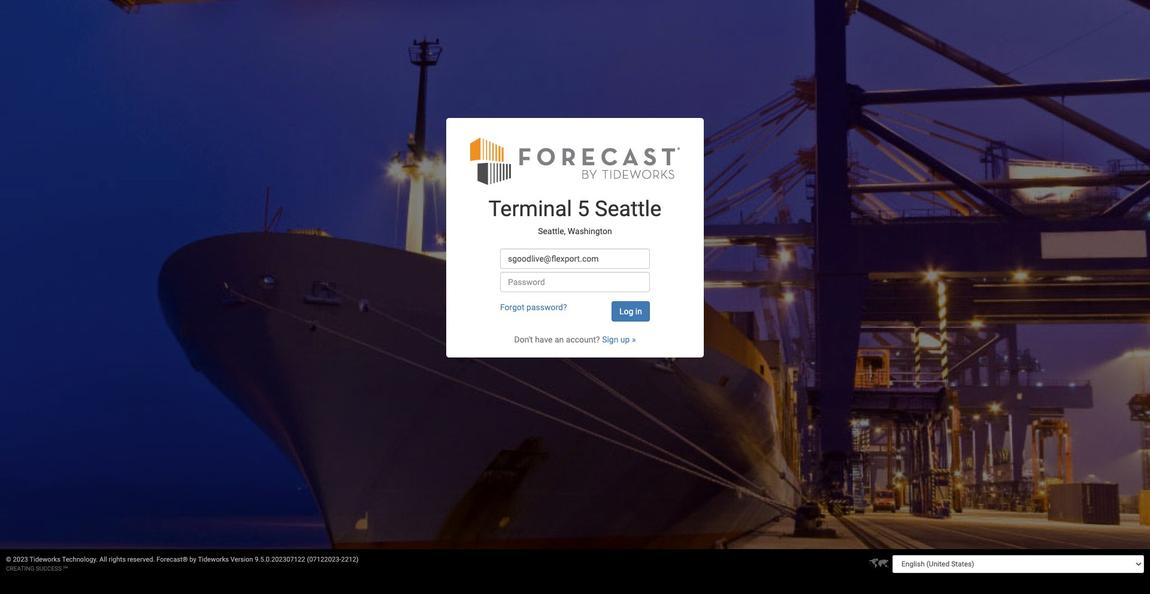 Task type: describe. For each thing, give the bounding box(es) containing it.
forgot password? link
[[500, 302, 567, 312]]

℠
[[63, 566, 68, 572]]

version
[[231, 556, 253, 564]]

»
[[632, 335, 636, 344]]

terminal
[[489, 196, 572, 222]]

©
[[6, 556, 11, 564]]

technology.
[[62, 556, 98, 564]]

creating
[[6, 566, 34, 572]]

washington
[[568, 227, 612, 236]]

have
[[535, 335, 553, 344]]

rights
[[109, 556, 126, 564]]

log in button
[[612, 301, 650, 322]]

forgot
[[500, 302, 525, 312]]

sign
[[602, 335, 619, 344]]

up
[[621, 335, 630, 344]]

all
[[99, 556, 107, 564]]

don't
[[514, 335, 533, 344]]

success
[[36, 566, 62, 572]]

Password password field
[[500, 272, 650, 292]]

(07122023-
[[307, 556, 341, 564]]

don't have an account? sign up »
[[514, 335, 636, 344]]

1 tideworks from the left
[[30, 556, 61, 564]]

© 2023 tideworks technology. all rights reserved. forecast® by tideworks version 9.5.0.202307122 (07122023-2212) creating success ℠
[[6, 556, 359, 572]]

forgot password? log in
[[500, 302, 642, 316]]

password?
[[527, 302, 567, 312]]

forecast® by tideworks image
[[470, 136, 680, 186]]

an
[[555, 335, 564, 344]]



Task type: locate. For each thing, give the bounding box(es) containing it.
0 horizontal spatial tideworks
[[30, 556, 61, 564]]

forecast®
[[157, 556, 188, 564]]

tideworks
[[30, 556, 61, 564], [198, 556, 229, 564]]

seattle
[[595, 196, 662, 222]]

in
[[636, 307, 642, 316]]

2 tideworks from the left
[[198, 556, 229, 564]]

9.5.0.202307122
[[255, 556, 305, 564]]

log
[[620, 307, 634, 316]]

seattle,
[[538, 227, 566, 236]]

terminal 5 seattle seattle, washington
[[489, 196, 662, 236]]

5
[[578, 196, 590, 222]]

sign up » link
[[602, 335, 636, 344]]

by
[[190, 556, 196, 564]]

2023
[[13, 556, 28, 564]]

1 horizontal spatial tideworks
[[198, 556, 229, 564]]

tideworks right by
[[198, 556, 229, 564]]

account?
[[566, 335, 600, 344]]

Email or username text field
[[500, 249, 650, 269]]

2212)
[[341, 556, 359, 564]]

tideworks up success
[[30, 556, 61, 564]]

reserved.
[[127, 556, 155, 564]]



